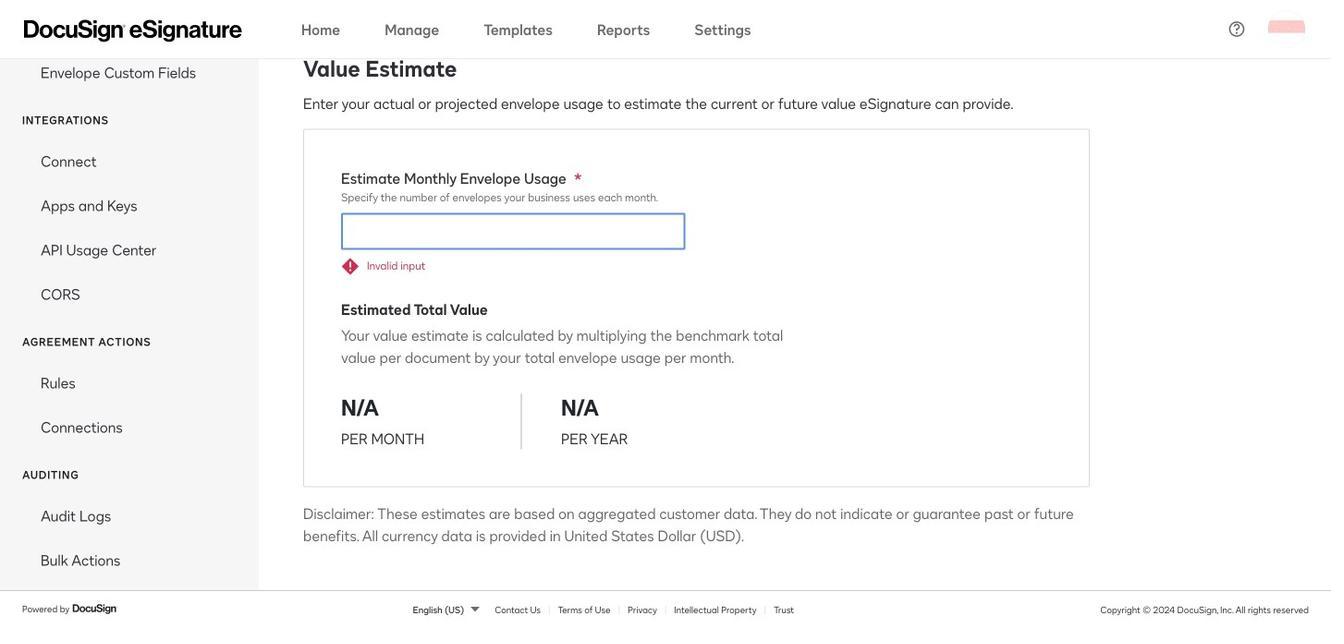 Task type: locate. For each thing, give the bounding box(es) containing it.
None number field
[[342, 214, 685, 249]]

agreement actions element
[[0, 361, 259, 450]]

auditing element
[[0, 494, 259, 583]]



Task type: vqa. For each thing, say whether or not it's contained in the screenshot.
number field
yes



Task type: describe. For each thing, give the bounding box(es) containing it.
your uploaded profile image image
[[1269, 11, 1306, 48]]

docusign image
[[72, 602, 118, 617]]

docusign admin image
[[24, 20, 242, 42]]

integrations element
[[0, 139, 259, 316]]



